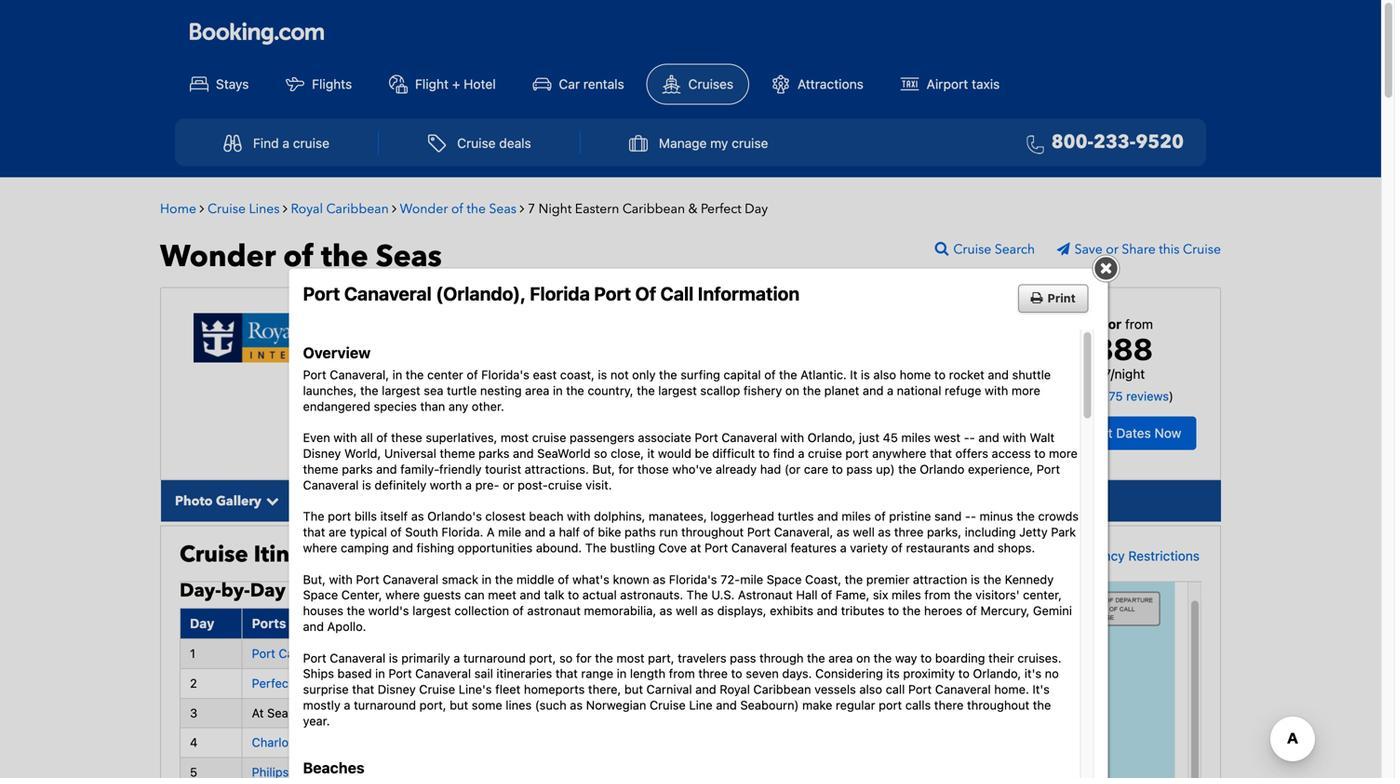 Task type: locate. For each thing, give the bounding box(es) containing it.
1 horizontal spatial amalie,
[[808, 390, 853, 406]]

at inside ports of call: perfect day at coco cay, bahamas • charlotte amalie, st. thomas, u.s.v.i. • philipsburg, st. maarten
[[600, 390, 613, 406]]

1 vertical spatial wonder
[[160, 237, 276, 277]]

info circle image
[[983, 546, 1009, 565]]

orlando's
[[428, 509, 482, 523]]

0 horizontal spatial but,
[[303, 572, 326, 586]]

meet
[[488, 588, 517, 602]]

1 horizontal spatial florida
[[530, 283, 590, 304]]

half
[[559, 525, 580, 539]]

2 horizontal spatial st.
[[856, 390, 873, 406]]

from inside port canaveral is primarily a turnaround port, so for the most part, travelers pass through the area on the way to boarding their cruises. ships based in port canaveral sail itineraries that range in length from three to seven days. considering its proximity to orlando, it's no surprise that disney cruise line's fleet homeports there, but carnival and royal caribbean vessels also call port canaveral home. it's mostly a turnaround port, but some lines (such as norwegian cruise line and seabourn) make regular port calls there throughout the year.
[[669, 667, 695, 681]]

day-by-day itinerary:
[[180, 578, 373, 604]]

1 horizontal spatial wonder
[[400, 200, 448, 218]]

wonder of the seas down the lines
[[160, 237, 442, 277]]

charlotte inside ports of call: perfect day at coco cay, bahamas • charlotte amalie, st. thomas, u.s.v.i. • philipsburg, st. maarten
[[749, 390, 805, 406]]

0 vertical spatial florida
[[530, 283, 590, 304]]

to right home
[[935, 368, 946, 382]]

sea
[[424, 384, 444, 398]]

1 vertical spatial port
[[328, 509, 351, 523]]

0 horizontal spatial angle right image
[[283, 202, 288, 215]]

the left u.s.
[[687, 588, 708, 602]]

2 horizontal spatial the
[[687, 588, 708, 602]]

its
[[887, 667, 900, 681]]

of down itself
[[391, 525, 402, 539]]

search
[[995, 241, 1035, 259]]

0 horizontal spatial angle right image
[[200, 202, 204, 215]]

0 horizontal spatial most
[[501, 431, 529, 445]]

talk
[[544, 588, 565, 602]]

call inside the wonder of the seas main content
[[306, 616, 330, 631]]

wonder of the seas down cruise deals link
[[400, 200, 517, 218]]

1 horizontal spatial u.s.v.i.
[[931, 390, 973, 406]]

0 vertical spatial but,
[[593, 462, 615, 476]]

to down walt
[[1035, 447, 1046, 460]]

fishing
[[417, 541, 454, 555]]

regular
[[836, 698, 876, 712]]

0 vertical spatial canaveral,
[[330, 368, 389, 382]]

orlando, inside port canaveral is primarily a turnaround port, so for the most part, travelers pass through the area on the way to boarding their cruises. ships based in port canaveral sail itineraries that range in length from three to seven days. considering its proximity to orlando, it's no surprise that disney cruise line's fleet homeports there, but carnival and royal caribbean vessels also call port canaveral home. it's mostly a turnaround port, but some lines (such as norwegian cruise line and seabourn) make regular port calls there throughout the year.
[[973, 667, 1022, 681]]

at up mostly
[[321, 676, 333, 690]]

guests
[[423, 588, 461, 602]]

1 horizontal spatial caribbean
[[623, 200, 685, 218]]

1 horizontal spatial throughout
[[967, 698, 1030, 712]]

2 vertical spatial florida
[[399, 647, 437, 661]]

it
[[648, 447, 655, 460]]

of up talk at the bottom left of page
[[558, 572, 569, 586]]

1 vertical spatial pass
[[730, 651, 756, 665]]

1 vertical spatial pm
[[737, 676, 755, 690]]

0 vertical spatial amalie,
[[808, 390, 853, 406]]

the down bike
[[585, 541, 607, 555]]

and up tourist
[[513, 447, 534, 460]]

cay, inside ports of call: perfect day at coco cay, bahamas • charlotte amalie, st. thomas, u.s.v.i. • philipsburg, st. maarten
[[652, 390, 678, 406]]

call
[[886, 683, 905, 696]]

2 vertical spatial at
[[252, 706, 264, 720]]

attractions.
[[525, 462, 589, 476]]

1 horizontal spatial but
[[625, 683, 643, 696]]

jetty
[[1020, 525, 1048, 539]]

2 angle right image from the left
[[392, 202, 397, 215]]

three inside port canaveral is primarily a turnaround port, so for the most part, travelers pass through the area on the way to boarding their cruises. ships based in port canaveral sail itineraries that range in length from three to seven days. considering its proximity to orlando, it's no surprise that disney cruise line's fleet homeports there, but carnival and royal caribbean vessels also call port canaveral home. it's mostly a turnaround port, but some lines (such as norwegian cruise line and seabourn) make regular port calls there throughout the year.
[[699, 667, 728, 681]]

west
[[934, 431, 961, 445]]

1 vertical spatial amalie,
[[307, 736, 349, 750]]

ports down day-by-day itinerary:
[[252, 616, 286, 631]]

minus
[[980, 509, 1014, 523]]

find
[[773, 447, 795, 460]]

0 horizontal spatial cay,
[[370, 676, 394, 690]]

2 vertical spatial (orlando),
[[338, 647, 395, 661]]

well inside but, with port canaveral smack in the middle of what's known as florida's 72-mile space coast, the premier attraction is the kennedy space center, where guests can meet and talk to actual astronauts. the u.s. astronaut hall of fame, six miles from the visitors' center, houses the world's largest collection of astronaut memorabilia, as well as displays, exhibits and tributes to the heroes of mercury, gemini and apollo.
[[676, 604, 698, 618]]

search image
[[935, 241, 954, 256]]

considering
[[816, 667, 883, 681]]

is up bills at the bottom
[[362, 478, 371, 492]]

where down are
[[303, 541, 337, 555]]

find a cruise link
[[203, 125, 350, 161]]

(orlando), inside dialog
[[436, 283, 526, 304]]

turnaround up sail
[[464, 651, 526, 665]]

1 horizontal spatial royal
[[720, 683, 750, 696]]

1 vertical spatial thomas,
[[371, 736, 420, 750]]

/ up 275
[[1111, 366, 1115, 382]]

with inside but, with port canaveral smack in the middle of what's known as florida's 72-mile space coast, the premier attraction is the kennedy space center, where guests can meet and talk to actual astronauts. the u.s. astronaut hall of fame, six miles from the visitors' center, houses the world's largest collection of astronaut memorabilia, as well as displays, exhibits and tributes to the heroes of mercury, gemini and apollo.
[[329, 572, 353, 586]]

reviews
[[1127, 389, 1169, 403]]

0 vertical spatial or
[[1106, 241, 1119, 259]]

cruise inside travel menu navigation
[[457, 135, 496, 151]]

port
[[846, 447, 869, 460], [328, 509, 351, 523], [879, 698, 902, 712]]

day inside ports of call: perfect day at coco cay, bahamas • charlotte amalie, st. thomas, u.s.v.i. • philipsburg, st. maarten
[[574, 390, 597, 406]]

call down itinerary:
[[306, 616, 330, 631]]

of
[[636, 283, 657, 304]]

2 angle right image from the left
[[520, 202, 525, 215]]

0 vertical spatial ports
[[440, 390, 474, 406]]

cruise down carnival
[[650, 698, 686, 712]]

for
[[619, 462, 634, 476], [576, 651, 592, 665]]

canaveral, down "turtles"
[[774, 525, 834, 539]]

canaveral
[[344, 283, 432, 304], [571, 371, 631, 386], [722, 431, 778, 445], [303, 478, 359, 492], [732, 541, 787, 555], [383, 572, 439, 586], [279, 647, 335, 661], [330, 651, 386, 665], [415, 667, 471, 681], [935, 683, 991, 696]]

1 horizontal spatial theme
[[440, 447, 475, 460]]

park
[[1051, 525, 1076, 539]]

a inside the find a cruise link
[[282, 135, 290, 151]]

for up the range
[[576, 651, 592, 665]]

that inside the port bills itself as orlando's closest beach with dolphins, manatees, loggerhead turtles and miles of pristine sand -- minus the crowds that are typical of south florida. a mile and a half of bike paths run throughout port canaveral, as well as three parks, including jetty park where camping and fishing opportunities abound. the bustling cove at port canaveral features a variety of restaurants and shops.
[[303, 525, 325, 539]]

1 vertical spatial miles
[[842, 509, 871, 523]]

wonder
[[400, 200, 448, 218], [160, 237, 276, 277]]

hotel
[[464, 76, 496, 92]]

1 horizontal spatial canaveral,
[[774, 525, 834, 539]]

ports for ports of call
[[252, 616, 286, 631]]

0 horizontal spatial florida's
[[482, 368, 530, 382]]

0 vertical spatial three
[[895, 525, 924, 539]]

turnaround down "perfect day at coco cay, bahamas" link
[[354, 698, 416, 712]]

most up tourist
[[501, 431, 529, 445]]

and down 4:00 pm
[[716, 698, 737, 712]]

0 vertical spatial u.s.v.i.
[[931, 390, 973, 406]]

0 vertical spatial disney
[[303, 447, 341, 460]]

1 horizontal spatial (orlando),
[[436, 283, 526, 304]]

0 vertical spatial port,
[[529, 651, 556, 665]]

three
[[895, 525, 924, 539], [699, 667, 728, 681]]

mile inside but, with port canaveral smack in the middle of what's known as florida's 72-mile space coast, the premier attraction is the kennedy space center, where guests can meet and talk to actual astronauts. the u.s. astronaut hall of fame, six miles from the visitors' center, houses the world's largest collection of astronaut memorabilia, as well as displays, exhibits and tributes to the heroes of mercury, gemini and apollo.
[[740, 572, 764, 586]]

0 vertical spatial thomas,
[[876, 390, 928, 406]]

2 vertical spatial miles
[[892, 588, 922, 602]]

lines
[[249, 200, 280, 218]]

any
[[449, 399, 469, 413]]

0 horizontal spatial florida
[[399, 647, 437, 661]]

canaveral, inside the port bills itself as orlando's closest beach with dolphins, manatees, loggerhead turtles and miles of pristine sand -- minus the crowds that are typical of south florida. a mile and a half of bike paths run throughout port canaveral, as well as three parks, including jetty park where camping and fishing opportunities abound. the bustling cove at port canaveral features a variety of restaurants and shops.
[[774, 525, 834, 539]]

the down atlantic.
[[803, 384, 821, 398]]

pass
[[847, 462, 873, 476], [730, 651, 756, 665]]

pm for 4:00 pm
[[737, 676, 755, 690]]

three down travelers
[[699, 667, 728, 681]]

mile inside the port bills itself as orlando's closest beach with dolphins, manatees, loggerhead turtles and miles of pristine sand -- minus the crowds that are typical of south florida. a mile and a half of bike paths run throughout port canaveral, as well as three parks, including jetty park where camping and fishing opportunities abound. the bustling cove at port canaveral features a variety of restaurants and shops.
[[498, 525, 522, 539]]

coco down port canaveral (orlando), florida link
[[337, 676, 366, 690]]

1 horizontal spatial bahamas
[[681, 390, 736, 406]]

0 vertical spatial the
[[303, 509, 325, 523]]

or down tourist
[[503, 478, 515, 492]]

1 angle right image from the left
[[200, 202, 204, 215]]

port inside port canaveral, in the center of florida's east coast, is not only the surfing capital of the atlantic. it is also home to rocket and shuttle launches, the largest sea turtle nesting area in the country, the largest scallop fishery on the planet and a national refuge with more endangered species than any other.
[[303, 368, 327, 382]]

u.s.v.i. inside ports of call: perfect day at coco cay, bahamas • charlotte amalie, st. thomas, u.s.v.i. • philipsburg, st. maarten
[[931, 390, 973, 406]]

0 horizontal spatial turnaround
[[354, 698, 416, 712]]

0 vertical spatial /
[[1111, 366, 1115, 382]]

1 horizontal spatial perfect
[[526, 390, 570, 406]]

world's
[[368, 604, 409, 618]]

south
[[405, 525, 438, 539]]

port canaveral (orlando), florida link
[[252, 647, 437, 661]]

cruise
[[293, 135, 330, 151], [532, 431, 567, 445], [808, 447, 843, 460], [548, 478, 582, 492]]

2
[[190, 676, 197, 690]]

0 horizontal spatial or
[[503, 478, 515, 492]]

1 vertical spatial most
[[617, 651, 645, 665]]

/
[[1111, 366, 1115, 382], [1080, 389, 1083, 403]]

0 horizontal spatial seas
[[376, 237, 442, 277]]

the inside but, with port canaveral smack in the middle of what's known as florida's 72-mile space coast, the premier attraction is the kennedy space center, where guests can meet and talk to actual astronauts. the u.s. astronaut hall of fame, six miles from the visitors' center, houses the world's largest collection of astronaut memorabilia, as well as displays, exhibits and tributes to the heroes of mercury, gemini and apollo.
[[687, 588, 708, 602]]

florida inside dialog
[[530, 283, 590, 304]]

and down the south
[[392, 541, 413, 555]]

1 vertical spatial on
[[857, 651, 871, 665]]

but, inside but, with port canaveral smack in the middle of what's known as florida's 72-mile space coast, the premier attraction is the kennedy space center, where guests can meet and talk to actual astronauts. the u.s. astronaut hall of fame, six miles from the visitors' center, houses the world's largest collection of astronaut memorabilia, as well as displays, exhibits and tributes to the heroes of mercury, gemini and apollo.
[[303, 572, 326, 586]]

port, down "primarily"
[[420, 698, 447, 712]]

4:00 pm
[[707, 676, 755, 690]]

the down it's
[[1033, 698, 1052, 712]]

miles inside the port bills itself as orlando's closest beach with dolphins, manatees, loggerhead turtles and miles of pristine sand -- minus the crowds that are typical of south florida. a mile and a half of bike paths run throughout port canaveral, as well as three parks, including jetty park where camping and fishing opportunities abound. the bustling cove at port canaveral features a variety of restaurants and shops.
[[842, 509, 871, 523]]

perfect day at coco cay, bahamas link
[[252, 676, 448, 690]]

0 vertical spatial parks
[[479, 447, 510, 460]]

1 horizontal spatial seas
[[489, 200, 517, 218]]

bustling
[[610, 541, 655, 555]]

so inside port canaveral is primarily a turnaround port, so for the most part, travelers pass through the area on the way to boarding their cruises. ships based in port canaveral sail itineraries that range in length from three to seven days. considering its proximity to orlando, it's no surprise that disney cruise line's fleet homeports there, but carnival and royal caribbean vessels also call port canaveral home. it's mostly a turnaround port, but some lines (such as norwegian cruise line and seabourn) make regular port calls there throughout the year.
[[560, 651, 573, 665]]

astronaut
[[527, 604, 581, 618]]

restaurants
[[906, 541, 970, 555]]

0 horizontal spatial well
[[676, 604, 698, 618]]

0 horizontal spatial where
[[303, 541, 337, 555]]

angle right image
[[200, 202, 204, 215], [520, 202, 525, 215]]

0 vertical spatial theme
[[440, 447, 475, 460]]

1 vertical spatial call
[[306, 616, 330, 631]]

(orlando), right the not
[[634, 371, 696, 386]]

florida up ports of call: perfect day at coco cay, bahamas • charlotte amalie, st. thomas, u.s.v.i. • philipsburg, st. maarten
[[699, 371, 740, 386]]

disney inside port canaveral is primarily a turnaround port, so for the most part, travelers pass through the area on the way to boarding their cruises. ships based in port canaveral sail itineraries that range in length from three to seven days. considering its proximity to orlando, it's no surprise that disney cruise line's fleet homeports there, but carnival and royal caribbean vessels also call port canaveral home. it's mostly a turnaround port, but some lines (such as norwegian cruise line and seabourn) make regular port calls there throughout the year.
[[378, 683, 416, 696]]

canaveral down world,
[[303, 478, 359, 492]]

--- up the range
[[575, 647, 592, 661]]

4
[[190, 736, 198, 750]]

0 horizontal spatial area
[[525, 384, 550, 398]]

2 pm from the top
[[737, 676, 755, 690]]

roundtrip:
[[440, 371, 508, 386]]

attractions
[[798, 76, 864, 92]]

paper plane image
[[1057, 243, 1075, 256]]

of inside even with all of these superlatives, most cruise passengers associate port canaveral with orlando, just 45 miles west -- and with walt disney world, universal theme parks and seaworld so close, it would be difficult to find a cruise port anywhere that offers access to more theme parks and family-friendly tourist attractions. but, for those who've already had (or care to pass up) the orlando experience, port canaveral is definitely worth a pre- or post-cruise visit.
[[376, 431, 388, 445]]

cruises
[[689, 76, 734, 92]]

theme down even
[[303, 462, 339, 476]]

cruise left the lines
[[208, 200, 246, 218]]

of up fishery
[[765, 368, 776, 382]]

as down 7:00
[[570, 698, 583, 712]]

0 vertical spatial royal
[[291, 200, 323, 218]]

canaveral left the only
[[571, 371, 631, 386]]

pass inside port canaveral is primarily a turnaround port, so for the most part, travelers pass through the area on the way to boarding their cruises. ships based in port canaveral sail itineraries that range in length from three to seven days. considering its proximity to orlando, it's no surprise that disney cruise line's fleet homeports there, but carnival and royal caribbean vessels also call port canaveral home. it's mostly a turnaround port, but some lines (such as norwegian cruise line and seabourn) make regular port calls there throughout the year.
[[730, 651, 756, 665]]

1 horizontal spatial three
[[895, 525, 924, 539]]

perfect up maarten
[[526, 390, 570, 406]]

0 horizontal spatial theme
[[303, 462, 339, 476]]

disney inside even with all of these superlatives, most cruise passengers associate port canaveral with orlando, just 45 miles west -- and with walt disney world, universal theme parks and seaworld so close, it would be difficult to find a cruise port anywhere that offers access to more theme parks and family-friendly tourist attractions. but, for those who've already had (or care to pass up) the orlando experience, port canaveral is definitely worth a pre- or post-cruise visit.
[[303, 447, 341, 460]]

cruise up seaworld
[[532, 431, 567, 445]]

1 vertical spatial but
[[450, 698, 469, 712]]

1 pm from the top
[[737, 647, 755, 661]]

florida for port canaveral (orlando), florida port of call information
[[530, 283, 590, 304]]

coco inside ports of call: perfect day at coco cay, bahamas • charlotte amalie, st. thomas, u.s.v.i. • philipsburg, st. maarten
[[617, 390, 648, 406]]

bills
[[355, 509, 377, 523]]

flight
[[415, 76, 449, 92]]

can
[[465, 588, 485, 602]]

largest down surfing
[[659, 384, 697, 398]]

0 vertical spatial throughout
[[682, 525, 744, 539]]

port inside port canaveral is primarily a turnaround port, so for the most part, travelers pass through the area on the way to boarding their cruises. ships based in port canaveral sail itineraries that range in length from three to seven days. considering its proximity to orlando, it's no surprise that disney cruise line's fleet homeports there, but carnival and royal caribbean vessels also call port canaveral home. it's mostly a turnaround port, but some lines (such as norwegian cruise line and seabourn) make regular port calls there throughout the year.
[[879, 698, 902, 712]]

well inside the port bills itself as orlando's closest beach with dolphins, manatees, loggerhead turtles and miles of pristine sand -- minus the crowds that are typical of south florida. a mile and a half of bike paths run throughout port canaveral, as well as three parks, including jetty park where camping and fishing opportunities abound. the bustling cove at port canaveral features a variety of restaurants and shops.
[[853, 525, 875, 539]]

ports of call: perfect day at coco cay, bahamas • charlotte amalie, st. thomas, u.s.v.i. • philipsburg, st. maarten
[[440, 390, 983, 422]]

is right it
[[861, 368, 870, 382]]

for down close,
[[619, 462, 634, 476]]

the up 'itinerary'
[[303, 509, 325, 523]]

0 vertical spatial turnaround
[[464, 651, 526, 665]]

thomas, down perfect day at coco cay, bahamas
[[371, 736, 420, 750]]

port up center,
[[356, 572, 380, 586]]

1 vertical spatial orlando,
[[973, 667, 1022, 681]]

ports inside ports of call: perfect day at coco cay, bahamas • charlotte amalie, st. thomas, u.s.v.i. • philipsburg, st. maarten
[[440, 390, 474, 406]]

ports up the philipsburg,
[[440, 390, 474, 406]]

amalie, inside ports of call: perfect day at coco cay, bahamas • charlotte amalie, st. thomas, u.s.v.i. • philipsburg, st. maarten
[[808, 390, 853, 406]]

to right care at the right bottom
[[832, 462, 843, 476]]

angle right image for caribbean
[[392, 202, 397, 215]]

with up access
[[1003, 431, 1027, 445]]

of
[[451, 200, 464, 218], [283, 237, 314, 277], [467, 368, 478, 382], [765, 368, 776, 382], [478, 390, 491, 406], [376, 431, 388, 445], [875, 509, 886, 523], [391, 525, 402, 539], [583, 525, 595, 539], [892, 541, 903, 555], [558, 572, 569, 586], [821, 588, 833, 602], [513, 604, 524, 618], [966, 604, 978, 618], [290, 616, 303, 631]]

0 vertical spatial (orlando),
[[436, 283, 526, 304]]

age
[[1009, 548, 1032, 564]]

hall
[[796, 588, 818, 602]]

disney down even
[[303, 447, 341, 460]]

0 horizontal spatial for
[[576, 651, 592, 665]]

1 horizontal spatial disney
[[378, 683, 416, 696]]

on inside port canaveral is primarily a turnaround port, so for the most part, travelers pass through the area on the way to boarding their cruises. ships based in port canaveral sail itineraries that range in length from three to seven days. considering its proximity to orlando, it's no surprise that disney cruise line's fleet homeports there, but carnival and royal caribbean vessels also call port canaveral home. it's mostly a turnaround port, but some lines (such as norwegian cruise line and seabourn) make regular port calls there throughout the year.
[[857, 651, 871, 665]]

0 vertical spatial wonder
[[400, 200, 448, 218]]

but,
[[593, 462, 615, 476], [303, 572, 326, 586]]

space
[[767, 572, 802, 586], [303, 588, 338, 602]]

area inside port canaveral is primarily a turnaround port, so for the most part, travelers pass through the area on the way to boarding their cruises. ships based in port canaveral sail itineraries that range in length from three to seven days. considering its proximity to orlando, it's no surprise that disney cruise line's fleet homeports there, but carnival and royal caribbean vessels also call port canaveral home. it's mostly a turnaround port, but some lines (such as norwegian cruise line and seabourn) make regular port calls there throughout the year.
[[829, 651, 853, 665]]

and inside "link"
[[1035, 548, 1058, 564]]

the up fame,
[[845, 572, 863, 586]]

1 vertical spatial royal
[[720, 683, 750, 696]]

st.
[[856, 390, 873, 406], [514, 407, 531, 422], [352, 736, 368, 750]]

area inside port canaveral, in the center of florida's east coast, is not only the surfing capital of the atlantic. it is also home to rocket and shuttle launches, the largest sea turtle nesting area in the country, the largest scallop fishery on the planet and a national refuge with more endangered species than any other.
[[525, 384, 550, 398]]

with up the half at the bottom of the page
[[567, 509, 591, 523]]

to
[[935, 368, 946, 382], [759, 447, 770, 460], [1035, 447, 1046, 460], [832, 462, 843, 476], [568, 588, 579, 602], [888, 604, 900, 618], [921, 651, 932, 665], [731, 667, 743, 681], [959, 667, 970, 681]]

the inside even with all of these superlatives, most cruise passengers associate port canaveral with orlando, just 45 miles west -- and with walt disney world, universal theme parks and seaworld so close, it would be difficult to find a cruise port anywhere that offers access to more theme parks and family-friendly tourist attractions. but, for those who've already had (or care to pass up) the orlando experience, port canaveral is definitely worth a pre- or post-cruise visit.
[[899, 462, 917, 476]]

find
[[253, 135, 279, 151]]

0 vertical spatial pm
[[737, 647, 755, 661]]

at left sea
[[252, 706, 264, 720]]

u.s.v.i. down line's
[[423, 736, 462, 750]]

canaveral up ships
[[279, 647, 335, 661]]

well up variety
[[853, 525, 875, 539]]

0 horizontal spatial but
[[450, 698, 469, 712]]

1 vertical spatial st.
[[514, 407, 531, 422]]

so
[[594, 447, 608, 460], [560, 651, 573, 665]]

seabourn)
[[741, 698, 799, 712]]

port down walt
[[1037, 462, 1061, 476]]

with inside port canaveral, in the center of florida's east coast, is not only the surfing capital of the atlantic. it is also home to rocket and shuttle launches, the largest sea turtle nesting area in the country, the largest scallop fishery on the planet and a national refuge with more endangered species than any other.
[[985, 384, 1009, 398]]

1 vertical spatial port,
[[420, 698, 447, 712]]

1 vertical spatial coco
[[337, 676, 366, 690]]

other.
[[472, 399, 505, 413]]

wonder of the seas link
[[400, 200, 520, 218]]

2 horizontal spatial caribbean
[[754, 683, 811, 696]]

philipsburg,
[[440, 407, 511, 422]]

a
[[282, 135, 290, 151], [887, 384, 894, 398], [798, 447, 805, 460], [465, 478, 472, 492], [549, 525, 556, 539], [840, 541, 847, 555], [454, 651, 460, 665], [344, 698, 351, 712]]

1 horizontal spatial pass
[[847, 462, 873, 476]]

pass up seven at the right bottom of the page
[[730, 651, 756, 665]]

canaveral up overview
[[344, 283, 432, 304]]

0 vertical spatial miles
[[902, 431, 931, 445]]

closest
[[486, 509, 526, 523]]

angle right image right royal caribbean
[[392, 202, 397, 215]]

more down shuttle
[[1012, 384, 1041, 398]]

1 horizontal spatial coco
[[617, 390, 648, 406]]

canaveral, down overview
[[330, 368, 389, 382]]

thomas, inside ports of call: perfect day at coco cay, bahamas • charlotte amalie, st. thomas, u.s.v.i. • philipsburg, st. maarten
[[876, 390, 928, 406]]

mile up astronaut
[[740, 572, 764, 586]]

port left of
[[594, 283, 631, 304]]

canaveral down "primarily"
[[415, 667, 471, 681]]

in up can
[[482, 572, 492, 586]]

from inside the interior from $888 $127 / night
[[1126, 317, 1154, 332]]

seas down "wonder of the seas" "link"
[[376, 237, 442, 277]]

had
[[760, 462, 782, 476]]

call right of
[[661, 283, 694, 304]]

offers
[[956, 447, 989, 460]]

7:00 am
[[575, 676, 622, 690]]

royal
[[291, 200, 323, 218], [720, 683, 750, 696]]

as
[[411, 509, 424, 523], [837, 525, 850, 539], [878, 525, 891, 539], [653, 572, 666, 586], [660, 604, 673, 618], [701, 604, 714, 618], [570, 698, 583, 712]]

7 night eastern caribbean & perfect day
[[528, 200, 768, 218]]

or inside even with all of these superlatives, most cruise passengers associate port canaveral with orlando, just 45 miles west -- and with walt disney world, universal theme parks and seaworld so close, it would be difficult to find a cruise port anywhere that offers access to more theme parks and family-friendly tourist attractions. but, for those who've already had (or care to pass up) the orlando experience, port canaveral is definitely worth a pre- or post-cruise visit.
[[503, 478, 515, 492]]

0 horizontal spatial royal
[[291, 200, 323, 218]]

2 vertical spatial st.
[[352, 736, 368, 750]]

is inside but, with port canaveral smack in the middle of what's known as florida's 72-mile space coast, the premier attraction is the kennedy space center, where guests can meet and talk to actual astronauts. the u.s. astronaut hall of fame, six miles from the visitors' center, houses the world's largest collection of astronaut memorabilia, as well as displays, exhibits and tributes to the heroes of mercury, gemini and apollo.
[[971, 572, 980, 586]]

0 horizontal spatial •
[[740, 390, 746, 406]]

throughout inside the port bills itself as orlando's closest beach with dolphins, manatees, loggerhead turtles and miles of pristine sand -- minus the crowds that are typical of south florida. a mile and a half of bike paths run throughout port canaveral, as well as three parks, including jetty park where camping and fishing opportunities abound. the bustling cove at port canaveral features a variety of restaurants and shops.
[[682, 525, 744, 539]]

0 horizontal spatial throughout
[[682, 525, 744, 539]]

for inside port canaveral is primarily a turnaround port, so for the most part, travelers pass through the area on the way to boarding their cruises. ships based in port canaveral sail itineraries that range in length from three to seven days. considering its proximity to orlando, it's no surprise that disney cruise line's fleet homeports there, but carnival and royal caribbean vessels also call port canaveral home. it's mostly a turnaround port, but some lines (such as norwegian cruise line and seabourn) make regular port calls there throughout the year.
[[576, 651, 592, 665]]

of inside ports of call: perfect day at coco cay, bahamas • charlotte amalie, st. thomas, u.s.v.i. • philipsburg, st. maarten
[[478, 390, 491, 406]]

but, down 'itinerary'
[[303, 572, 326, 586]]

florida's down at
[[669, 572, 717, 586]]

1 horizontal spatial ports
[[440, 390, 474, 406]]

1 horizontal spatial for
[[619, 462, 634, 476]]

0 horizontal spatial call
[[306, 616, 330, 631]]

night
[[539, 200, 572, 218]]

florida's up nesting
[[482, 368, 530, 382]]

mile down closest
[[498, 525, 522, 539]]

coco
[[617, 390, 648, 406], [337, 676, 366, 690]]

beaches
[[303, 759, 365, 777]]

flights
[[312, 76, 352, 92]]

east
[[533, 368, 557, 382]]

of down the coast,
[[821, 588, 833, 602]]

caribbean inside port canaveral is primarily a turnaround port, so for the most part, travelers pass through the area on the way to boarding their cruises. ships based in port canaveral sail itineraries that range in length from three to seven days. considering its proximity to orlando, it's no surprise that disney cruise line's fleet homeports there, but carnival and royal caribbean vessels also call port canaveral home. it's mostly a turnaround port, but some lines (such as norwegian cruise line and seabourn) make regular port calls there throughout the year.
[[754, 683, 811, 696]]

cruise deals link
[[407, 125, 552, 161]]

wonder of the seas
[[400, 200, 517, 218], [160, 237, 442, 277]]

0 vertical spatial for
[[619, 462, 634, 476]]

1 vertical spatial disney
[[378, 683, 416, 696]]

disney down "primarily"
[[378, 683, 416, 696]]

difficult
[[713, 447, 755, 460]]

definitely
[[375, 478, 427, 492]]

to up had
[[759, 447, 770, 460]]

endangered
[[303, 399, 371, 413]]

angle right image for lines
[[283, 202, 288, 215]]

florida's inside port canaveral, in the center of florida's east coast, is not only the surfing capital of the atlantic. it is also home to rocket and shuttle launches, the largest sea turtle nesting area in the country, the largest scallop fishery on the planet and a national refuge with more endangered species than any other.
[[482, 368, 530, 382]]

wonder of the seas main content
[[151, 187, 1231, 778]]

as up variety
[[878, 525, 891, 539]]

where inside but, with port canaveral smack in the middle of what's known as florida's 72-mile space coast, the premier attraction is the kennedy space center, where guests can meet and talk to actual astronauts. the u.s. astronaut hall of fame, six miles from the visitors' center, houses the world's largest collection of astronaut memorabilia, as well as displays, exhibits and tributes to the heroes of mercury, gemini and apollo.
[[386, 588, 420, 602]]

0 horizontal spatial ports
[[252, 616, 286, 631]]

manatees,
[[649, 509, 707, 523]]

port canaveral (orlando), florida port of call information
[[303, 283, 800, 304]]

2 vertical spatial perfect
[[252, 676, 293, 690]]

st. up beaches
[[352, 736, 368, 750]]

based
[[338, 667, 372, 681]]

angle right image
[[283, 202, 288, 215], [392, 202, 397, 215]]

but, inside even with all of these superlatives, most cruise passengers associate port canaveral with orlando, just 45 miles west -- and with walt disney world, universal theme parks and seaworld so close, it would be difficult to find a cruise port anywhere that offers access to more theme parks and family-friendly tourist attractions. but, for those who've already had (or care to pass up) the orlando experience, port canaveral is definitely worth a pre- or post-cruise visit.
[[593, 462, 615, 476]]

1 horizontal spatial •
[[977, 390, 983, 406]]

1 angle right image from the left
[[283, 202, 288, 215]]

mercury,
[[981, 604, 1030, 618]]

orlando, inside even with all of these superlatives, most cruise passengers associate port canaveral with orlando, just 45 miles west -- and with walt disney world, universal theme parks and seaworld so close, it would be difficult to find a cruise port anywhere that offers access to more theme parks and family-friendly tourist attractions. but, for those who've already had (or care to pass up) the orlando experience, port canaveral is definitely worth a pre- or post-cruise visit.
[[808, 431, 856, 445]]

and
[[988, 368, 1009, 382], [863, 384, 884, 398], [979, 431, 1000, 445], [513, 447, 534, 460], [376, 462, 397, 476], [818, 509, 839, 523], [525, 525, 546, 539], [392, 541, 413, 555], [974, 541, 995, 555], [1035, 548, 1058, 564], [520, 588, 541, 602], [817, 604, 838, 618], [303, 620, 324, 634], [696, 683, 717, 696], [716, 698, 737, 712]]



Task type: describe. For each thing, give the bounding box(es) containing it.
to down 4:30 pm
[[731, 667, 743, 681]]

fame,
[[836, 588, 870, 602]]

three inside the port bills itself as orlando's closest beach with dolphins, manatees, loggerhead turtles and miles of pristine sand -- minus the crowds that are typical of south florida. a mile and a half of bike paths run throughout port canaveral, as well as three parks, including jetty park where camping and fishing opportunities abound. the bustling cove at port canaveral features a variety of restaurants and shops.
[[895, 525, 924, 539]]

six
[[873, 588, 889, 602]]

angle right image for wonder of the seas
[[520, 202, 525, 215]]

0 horizontal spatial /
[[1080, 389, 1083, 403]]

am
[[603, 676, 622, 690]]

port right at
[[705, 541, 728, 555]]

port inside but, with port canaveral smack in the middle of what's known as florida's 72-mile space coast, the premier attraction is the kennedy space center, where guests can meet and talk to actual astronauts. the u.s. astronaut hall of fame, six miles from the visitors' center, houses the world's largest collection of astronaut memorabilia, as well as displays, exhibits and tributes to the heroes of mercury, gemini and apollo.
[[356, 572, 380, 586]]

2 • from the left
[[977, 390, 983, 406]]

country,
[[588, 384, 634, 398]]

pass inside even with all of these superlatives, most cruise passengers associate port canaveral with orlando, just 45 miles west -- and with walt disney world, universal theme parks and seaworld so close, it would be difficult to find a cruise port anywhere that offers access to more theme parks and family-friendly tourist attractions. but, for those who've already had (or care to pass up) the orlando experience, port canaveral is definitely worth a pre- or post-cruise visit.
[[847, 462, 873, 476]]

restrictions
[[1129, 548, 1200, 564]]

of left pristine
[[875, 509, 886, 523]]

the left globe icon
[[406, 368, 424, 382]]

heroes
[[924, 604, 963, 618]]

port canaveral (orlando), florida port of call information dialog
[[289, 255, 1121, 778]]

and down hall
[[817, 604, 838, 618]]

bike
[[598, 525, 621, 539]]

port inside the port bills itself as orlando's closest beach with dolphins, manatees, loggerhead turtles and miles of pristine sand -- minus the crowds that are typical of south florida. a mile and a half of bike paths run throughout port canaveral, as well as three parks, including jetty park where camping and fishing opportunities abound. the bustling cove at port canaveral features a variety of restaurants and shops.
[[328, 509, 351, 523]]

cruise down the "attractions."
[[548, 478, 582, 492]]

canaveral up there
[[935, 683, 991, 696]]

premier
[[867, 572, 910, 586]]

--- for 3
[[575, 706, 592, 720]]

map marker image
[[428, 391, 435, 404]]

1 vertical spatial bahamas
[[397, 676, 448, 690]]

port up maarten
[[543, 371, 568, 386]]

information
[[698, 283, 800, 304]]

0 horizontal spatial amalie,
[[307, 736, 349, 750]]

largest inside but, with port canaveral smack in the middle of what's known as florida's 72-mile space coast, the premier attraction is the kennedy space center, where guests can meet and talk to actual astronauts. the u.s. astronaut hall of fame, six miles from the visitors' center, houses the world's largest collection of astronaut memorabilia, as well as displays, exhibits and tributes to the heroes of mercury, gemini and apollo.
[[413, 604, 451, 618]]

on inside port canaveral, in the center of florida's east coast, is not only the surfing capital of the atlantic. it is also home to rocket and shuttle launches, the largest sea turtle nesting area in the country, the largest scallop fishery on the planet and a national refuge with more endangered species than any other.
[[786, 384, 800, 398]]

port up calls
[[909, 683, 932, 696]]

(orlando), for port canaveral (orlando), florida port of call information
[[436, 283, 526, 304]]

in inside but, with port canaveral smack in the middle of what's known as florida's 72-mile space coast, the premier attraction is the kennedy space center, where guests can meet and talk to actual astronauts. the u.s. astronaut hall of fame, six miles from the visitors' center, houses the world's largest collection of astronaut memorabilia, as well as displays, exhibits and tributes to the heroes of mercury, gemini and apollo.
[[482, 572, 492, 586]]

the down center,
[[347, 604, 365, 618]]

port up royal caribbean image
[[303, 283, 340, 304]]

canaveral up based
[[330, 651, 386, 665]]

in up species
[[393, 368, 402, 382]]

most inside port canaveral is primarily a turnaround port, so for the most part, travelers pass through the area on the way to boarding their cruises. ships based in port canaveral sail itineraries that range in length from three to seven days. considering its proximity to orlando, it's no surprise that disney cruise line's fleet homeports there, but carnival and royal caribbean vessels also call port canaveral home. it's mostly a turnaround port, but some lines (such as norwegian cruise line and seabourn) make regular port calls there throughout the year.
[[617, 651, 645, 665]]

and right "turtles"
[[818, 509, 839, 523]]

the up the visitors'
[[984, 572, 1002, 586]]

orlando
[[920, 462, 965, 476]]

and down including
[[974, 541, 995, 555]]

of right variety
[[892, 541, 903, 555]]

print
[[1048, 292, 1076, 305]]

perfect day at coco cay, bahamas
[[252, 676, 448, 690]]

0 horizontal spatial coco
[[337, 676, 366, 690]]

and up 'offers'
[[979, 431, 1000, 445]]

0 vertical spatial space
[[767, 572, 802, 586]]

0 horizontal spatial wonder
[[160, 237, 276, 277]]

experience,
[[968, 462, 1034, 476]]

length
[[630, 667, 666, 681]]

of up turtle
[[467, 368, 478, 382]]

largest up species
[[382, 384, 421, 398]]

and up the line
[[696, 683, 717, 696]]

the up species
[[360, 384, 379, 398]]

so inside even with all of these superlatives, most cruise passengers associate port canaveral with orlando, just 45 miles west -- and with walt disney world, universal theme parks and seaworld so close, it would be difficult to find a cruise port anywhere that offers access to more theme parks and family-friendly tourist attractions. but, for those who've already had (or care to pass up) the orlando experience, port canaveral is definitely worth a pre- or post-cruise visit.
[[594, 447, 608, 460]]

275 reviews link
[[1102, 389, 1169, 403]]

would
[[658, 447, 692, 460]]

0 vertical spatial perfect
[[701, 200, 742, 218]]

call inside dialog
[[661, 283, 694, 304]]

deals
[[499, 135, 531, 151]]

make
[[803, 698, 833, 712]]

surprise
[[303, 683, 349, 696]]

car rentals link
[[518, 65, 639, 104]]

nesting
[[480, 384, 522, 398]]

now
[[1155, 425, 1182, 441]]

perfect inside ports of call: perfect day at coco cay, bahamas • charlotte amalie, st. thomas, u.s.v.i. • philipsburg, st. maarten
[[526, 390, 570, 406]]

the inside the port bills itself as orlando's closest beach with dolphins, manatees, loggerhead turtles and miles of pristine sand -- minus the crowds that are typical of south florida. a mile and a half of bike paths run throughout port canaveral, as well as three parks, including jetty park where camping and fishing opportunities abound. the bustling cove at port canaveral features a variety of restaurants and shops.
[[1017, 509, 1035, 523]]

1 • from the left
[[740, 390, 746, 406]]

sail
[[475, 667, 493, 681]]

5
[[1087, 389, 1094, 403]]

of right the half at the bottom of the page
[[583, 525, 595, 539]]

0 vertical spatial wonder of the seas
[[400, 200, 517, 218]]

cruise down "primarily"
[[419, 683, 455, 696]]

the left 7
[[467, 200, 486, 218]]

already
[[716, 462, 757, 476]]

it's
[[1025, 667, 1042, 681]]

of down the meet
[[513, 604, 524, 618]]

smack
[[442, 572, 479, 586]]

0 horizontal spatial at
[[252, 706, 264, 720]]

coast,
[[560, 368, 595, 382]]

from inside but, with port canaveral smack in the middle of what's known as florida's 72-mile space coast, the premier attraction is the kennedy space center, where guests can meet and talk to actual astronauts. the u.s. astronaut hall of fame, six miles from the visitors' center, houses the world's largest collection of astronaut memorabilia, as well as displays, exhibits and tributes to the heroes of mercury, gemini and apollo.
[[925, 588, 951, 602]]

0 horizontal spatial thomas,
[[371, 736, 420, 750]]

overview
[[303, 344, 371, 362]]

1 horizontal spatial st.
[[514, 407, 531, 422]]

that up homeports at left
[[556, 667, 578, 681]]

astronaut
[[738, 588, 793, 602]]

cruise left search at top right
[[954, 241, 992, 259]]

travel menu navigation
[[175, 119, 1207, 166]]

and right planet
[[863, 384, 884, 398]]

0 horizontal spatial u.s.v.i.
[[423, 736, 462, 750]]

with left all
[[334, 431, 357, 445]]

who've
[[672, 462, 713, 476]]

cruise deals
[[457, 135, 531, 151]]

superlatives,
[[426, 431, 498, 445]]

and right rocket
[[988, 368, 1009, 382]]

not
[[611, 368, 629, 382]]

the up 'its'
[[874, 651, 892, 665]]

up)
[[876, 462, 895, 476]]

print image
[[1031, 292, 1048, 305]]

is inside even with all of these superlatives, most cruise passengers associate port canaveral with orlando, just 45 miles west -- and with walt disney world, universal theme parks and seaworld so close, it would be difficult to find a cruise port anywhere that offers access to more theme parks and family-friendly tourist attractions. but, for those who've already had (or care to pass up) the orlando experience, port canaveral is definitely worth a pre- or post-cruise visit.
[[362, 478, 371, 492]]

the up the days. on the bottom of the page
[[807, 651, 826, 665]]

carnival
[[647, 683, 692, 696]]

taxis
[[972, 76, 1000, 92]]

to up proximity
[[921, 651, 932, 665]]

as up the south
[[411, 509, 424, 523]]

port down the loggerhead
[[747, 525, 771, 539]]

0 vertical spatial seas
[[489, 200, 517, 218]]

miles inside but, with port canaveral smack in the middle of what's known as florida's 72-mile space coast, the premier attraction is the kennedy space center, where guests can meet and talk to actual astronauts. the u.s. astronaut hall of fame, six miles from the visitors' center, houses the world's largest collection of astronaut memorabilia, as well as displays, exhibits and tributes to the heroes of mercury, gemini and apollo.
[[892, 588, 922, 602]]

cruise search
[[954, 241, 1035, 259]]

as down u.s.
[[701, 604, 714, 618]]

day right &
[[745, 200, 768, 218]]

port up be
[[695, 431, 718, 445]]

throughout inside port canaveral is primarily a turnaround port, so for the most part, travelers pass through the area on the way to boarding their cruises. ships based in port canaveral sail itineraries that range in length from three to seven days. considering its proximity to orlando, it's no surprise that disney cruise line's fleet homeports there, but carnival and royal caribbean vessels also call port canaveral home. it's mostly a turnaround port, but some lines (such as norwegian cruise line and seabourn) make regular port calls there throughout the year.
[[967, 698, 1030, 712]]

most inside even with all of these superlatives, most cruise passengers associate port canaveral with orlando, just 45 miles west -- and with walt disney world, universal theme parks and seaworld so close, it would be difficult to find a cruise port anywhere that offers access to more theme parks and family-friendly tourist attractions. but, for those who've already had (or care to pass up) the orlando experience, port canaveral is definitely worth a pre- or post-cruise visit.
[[501, 431, 529, 445]]

0 horizontal spatial st.
[[352, 736, 368, 750]]

canaveral up difficult
[[722, 431, 778, 445]]

angle right image for home
[[200, 202, 204, 215]]

to down boarding
[[959, 667, 970, 681]]

in up there, on the left bottom of the page
[[617, 667, 627, 681]]

close,
[[611, 447, 644, 460]]

&
[[689, 200, 698, 218]]

world,
[[345, 447, 381, 460]]

port down "ports of call"
[[252, 647, 275, 661]]

it's
[[1033, 683, 1050, 696]]

the right the only
[[659, 368, 678, 382]]

canaveral inside but, with port canaveral smack in the middle of what's known as florida's 72-mile space coast, the premier attraction is the kennedy space center, where guests can meet and talk to actual astronauts. the u.s. astronaut hall of fame, six miles from the visitors' center, houses the world's largest collection of astronaut memorabilia, as well as displays, exhibits and tributes to the heroes of mercury, gemini and apollo.
[[383, 572, 439, 586]]

miles inside even with all of these superlatives, most cruise passengers associate port canaveral with orlando, just 45 miles west -- and with walt disney world, universal theme parks and seaworld so close, it would be difficult to find a cruise port anywhere that offers access to more theme parks and family-friendly tourist attractions. but, for those who've already had (or care to pass up) the orlando experience, port canaveral is definitely worth a pre- or post-cruise visit.
[[902, 431, 931, 445]]

--- down 4:00
[[707, 706, 724, 720]]

day up mostly
[[296, 676, 318, 690]]

at
[[691, 541, 702, 555]]

no
[[1045, 667, 1059, 681]]

of left houses at the bottom left of page
[[290, 616, 303, 631]]

more inside port canaveral, in the center of florida's east coast, is not only the surfing capital of the atlantic. it is also home to rocket and shuttle launches, the largest sea turtle nesting area in the country, the largest scallop fishery on the planet and a national refuge with more endangered species than any other.
[[1012, 384, 1041, 398]]

cruise lines link
[[208, 200, 280, 218]]

/ inside the interior from $888 $127 / night
[[1111, 366, 1115, 382]]

but, with port canaveral smack in the middle of what's known as florida's 72-mile space coast, the premier attraction is the kennedy space center, where guests can meet and talk to actual astronauts. the u.s. astronaut hall of fame, six miles from the visitors' center, houses the world's largest collection of astronaut memorabilia, as well as displays, exhibits and tributes to the heroes of mercury, gemini and apollo.
[[303, 572, 1073, 634]]

through
[[760, 651, 804, 665]]

port canaveral, in the center of florida's east coast, is not only the surfing capital of the atlantic. it is also home to rocket and shuttle launches, the largest sea turtle nesting area in the country, the largest scallop fishery on the planet and a national refuge with more endangered species than any other.
[[303, 368, 1051, 413]]

a inside port canaveral, in the center of florida's east coast, is not only the surfing capital of the atlantic. it is also home to rocket and shuttle launches, the largest sea turtle nesting area in the country, the largest scallop fishery on the planet and a national refuge with more endangered species than any other.
[[887, 384, 894, 398]]

0 vertical spatial st.
[[856, 390, 873, 406]]

that inside even with all of these superlatives, most cruise passengers associate port canaveral with orlando, just 45 miles west -- and with walt disney world, universal theme parks and seaworld so close, it would be difficult to find a cruise port anywhere that offers access to more theme parks and family-friendly tourist attractions. but, for those who've already had (or care to pass up) the orlando experience, port canaveral is definitely worth a pre- or post-cruise visit.
[[930, 447, 952, 460]]

day up 1
[[190, 616, 214, 631]]

itineraries
[[497, 667, 552, 681]]

florida.
[[442, 525, 484, 539]]

7:00
[[575, 676, 600, 690]]

worth
[[430, 478, 462, 492]]

royal inside port canaveral is primarily a turnaround port, so for the most part, travelers pass through the area on the way to boarding their cruises. ships based in port canaveral sail itineraries that range in length from three to seven days. considering its proximity to orlando, it's no surprise that disney cruise line's fleet homeports there, but carnival and royal caribbean vessels also call port canaveral home. it's mostly a turnaround port, but some lines (such as norwegian cruise line and seabourn) make regular port calls there throughout the year.
[[720, 683, 750, 696]]

and down beach
[[525, 525, 546, 539]]

canaveral inside the port bills itself as orlando's closest beach with dolphins, manatees, loggerhead turtles and miles of pristine sand -- minus the crowds that are typical of south florida. a mile and a half of bike paths run throughout port canaveral, as well as three parks, including jetty park where camping and fishing opportunities abound. the bustling cove at port canaveral features a variety of restaurants and shops.
[[732, 541, 787, 555]]

pm for 4:30 pm
[[737, 647, 755, 661]]

the down royal caribbean
[[321, 237, 368, 277]]

2 horizontal spatial (orlando),
[[634, 371, 696, 386]]

1 vertical spatial seas
[[376, 237, 442, 277]]

florida's inside but, with port canaveral smack in the middle of what's known as florida's 72-mile space coast, the premier attraction is the kennedy space center, where guests can meet and talk to actual astronauts. the u.s. astronaut hall of fame, six miles from the visitors' center, houses the world's largest collection of astronaut memorabilia, as well as displays, exhibits and tributes to the heroes of mercury, gemini and apollo.
[[669, 572, 717, 586]]

(such
[[535, 698, 567, 712]]

to down six
[[888, 604, 900, 618]]

are
[[329, 525, 347, 539]]

0 horizontal spatial parks
[[342, 462, 373, 476]]

exhibits
[[770, 604, 814, 618]]

and up definitely
[[376, 462, 397, 476]]

ports for ports of call: perfect day at coco cay, bahamas • charlotte amalie, st. thomas, u.s.v.i. • philipsburg, st. maarten
[[440, 390, 474, 406]]

run
[[660, 525, 678, 539]]

the up the range
[[595, 651, 613, 665]]

rocket
[[949, 368, 985, 382]]

u.s.
[[712, 588, 735, 602]]

than
[[420, 399, 445, 413]]

these
[[391, 431, 423, 445]]

select
[[1075, 425, 1113, 441]]

opportunities
[[458, 541, 533, 555]]

and down houses at the bottom left of page
[[303, 620, 324, 634]]

age and pregnancy restrictions link
[[983, 546, 1200, 565]]

coast,
[[805, 572, 842, 586]]

day down cruise itinerary
[[250, 578, 286, 604]]

1 vertical spatial florida
[[699, 371, 740, 386]]

$888
[[1075, 332, 1153, 367]]

that down based
[[352, 683, 375, 696]]

universal
[[384, 447, 437, 460]]

with inside the port bills itself as orlando's closest beach with dolphins, manatees, loggerhead turtles and miles of pristine sand -- minus the crowds that are typical of south florida. a mile and a half of bike paths run throughout port canaveral, as well as three parks, including jetty park where camping and fishing opportunities abound. the bustling cove at port canaveral features a variety of restaurants and shops.
[[567, 509, 591, 523]]

or inside the wonder of the seas main content
[[1106, 241, 1119, 259]]

4:00
[[707, 676, 733, 690]]

cruises link
[[647, 64, 750, 105]]

departure
[[707, 616, 772, 631]]

gemini
[[1033, 604, 1073, 618]]

0 horizontal spatial port,
[[420, 698, 447, 712]]

of down cruise deals link
[[451, 200, 464, 218]]

as inside port canaveral is primarily a turnaround port, so for the most part, travelers pass through the area on the way to boarding their cruises. ships based in port canaveral sail itineraries that range in length from three to seven days. considering its proximity to orlando, it's no surprise that disney cruise line's fleet homeports there, but carnival and royal caribbean vessels also call port canaveral home. it's mostly a turnaround port, but some lines (such as norwegian cruise line and seabourn) make regular port calls there throughout the year.
[[570, 698, 583, 712]]

also inside port canaveral, in the center of florida's east coast, is not only the surfing capital of the atlantic. it is also home to rocket and shuttle launches, the largest sea turtle nesting area in the country, the largest scallop fishery on the planet and a national refuge with more endangered species than any other.
[[874, 368, 897, 382]]

the up heroes
[[954, 588, 973, 602]]

cruises.
[[1018, 651, 1062, 665]]

itinerary
[[254, 539, 346, 570]]

center
[[427, 368, 464, 382]]

bahamas inside ports of call: perfect day at coco cay, bahamas • charlotte amalie, st. thomas, u.s.v.i. • philipsburg, st. maarten
[[681, 390, 736, 406]]

tributes
[[841, 604, 885, 618]]

as up astronauts.
[[653, 572, 666, 586]]

the down the only
[[637, 384, 655, 398]]

the down coast,
[[566, 384, 585, 398]]

refuge
[[945, 384, 982, 398]]

port down "primarily"
[[389, 667, 412, 681]]

royal inside the wonder of the seas main content
[[291, 200, 323, 218]]

all
[[361, 431, 373, 445]]

1 vertical spatial charlotte
[[252, 736, 304, 750]]

cruise up care at the right bottom
[[808, 447, 843, 460]]

in right based
[[375, 667, 385, 681]]

in down east
[[553, 384, 563, 398]]

to inside port canaveral, in the center of florida's east coast, is not only the surfing capital of the atlantic. it is also home to rocket and shuttle launches, the largest sea turtle nesting area in the country, the largest scallop fishery on the planet and a national refuge with more endangered species than any other.
[[935, 368, 946, 382]]

line's
[[459, 683, 492, 696]]

the up the meet
[[495, 572, 513, 586]]

port inside even with all of these superlatives, most cruise passengers associate port canaveral with orlando, just 45 miles west -- and with walt disney world, universal theme parks and seaworld so close, it would be difficult to find a cruise port anywhere that offers access to more theme parks and family-friendly tourist attractions. but, for those who've already had (or care to pass up) the orlando experience, port canaveral is definitely worth a pre- or post-cruise visit.
[[846, 447, 869, 460]]

paths
[[625, 525, 656, 539]]

is left the not
[[598, 368, 607, 382]]

camping
[[341, 541, 389, 555]]

boarding
[[936, 651, 986, 665]]

0 horizontal spatial caribbean
[[326, 200, 389, 218]]

port up ships
[[303, 651, 327, 665]]

with up find
[[781, 431, 805, 445]]

sand
[[935, 509, 962, 523]]

as down astronauts.
[[660, 604, 673, 618]]

cruise itinerary map image
[[839, 581, 1175, 778]]

and down middle
[[520, 588, 541, 602]]

for inside even with all of these superlatives, most cruise passengers associate port canaveral with orlando, just 45 miles west -- and with walt disney world, universal theme parks and seaworld so close, it would be difficult to find a cruise port anywhere that offers access to more theme parks and family-friendly tourist attractions. but, for those who've already had (or care to pass up) the orlando experience, port canaveral is definitely worth a pre- or post-cruise visit.
[[619, 462, 634, 476]]

cruise inside travel menu navigation
[[293, 135, 330, 151]]

home
[[160, 200, 196, 218]]

cruise up the day- at left
[[180, 539, 248, 570]]

1 vertical spatial wonder of the seas
[[160, 237, 442, 277]]

0 horizontal spatial space
[[303, 588, 338, 602]]

as up features
[[837, 525, 850, 539]]

booking.com home image
[[190, 21, 324, 46]]

globe image
[[426, 371, 437, 384]]

capital
[[724, 368, 761, 382]]

where inside the port bills itself as orlando's closest beach with dolphins, manatees, loggerhead turtles and miles of pristine sand -- minus the crowds that are typical of south florida. a mile and a half of bike paths run throughout port canaveral, as well as three parks, including jetty park where camping and fishing opportunities abound. the bustling cove at port canaveral features a variety of restaurants and shops.
[[303, 541, 337, 555]]

1 horizontal spatial the
[[585, 541, 607, 555]]

sea
[[267, 706, 288, 720]]

known
[[613, 572, 650, 586]]

of down royal caribbean
[[283, 237, 314, 277]]

royal caribbean image
[[194, 313, 393, 363]]

1 horizontal spatial at
[[321, 676, 333, 690]]

also inside port canaveral is primarily a turnaround port, so for the most part, travelers pass through the area on the way to boarding their cruises. ships based in port canaveral sail itineraries that range in length from three to seven days. considering its proximity to orlando, it's no surprise that disney cruise line's fleet homeports there, but carnival and royal caribbean vessels also call port canaveral home. it's mostly a turnaround port, but some lines (such as norwegian cruise line and seabourn) make regular port calls there throughout the year.
[[860, 683, 883, 696]]

more inside even with all of these superlatives, most cruise passengers associate port canaveral with orlando, just 45 miles west -- and with walt disney world, universal theme parks and seaworld so close, it would be difficult to find a cruise port anywhere that offers access to more theme parks and family-friendly tourist attractions. but, for those who've already had (or care to pass up) the orlando experience, port canaveral is definitely worth a pre- or post-cruise visit.
[[1049, 447, 1078, 460]]

mostly
[[303, 698, 341, 712]]

800-
[[1052, 129, 1094, 155]]

the left heroes
[[903, 604, 921, 618]]

0 horizontal spatial the
[[303, 509, 325, 523]]

fleet
[[495, 683, 521, 696]]

1 vertical spatial theme
[[303, 462, 339, 476]]

this
[[1159, 241, 1180, 259]]

--- for 1
[[575, 647, 592, 661]]

cruise right this
[[1183, 241, 1222, 259]]

canaveral, inside port canaveral, in the center of florida's east coast, is not only the surfing capital of the atlantic. it is also home to rocket and shuttle launches, the largest sea turtle nesting area in the country, the largest scallop fishery on the planet and a national refuge with more endangered species than any other.
[[330, 368, 389, 382]]

is inside port canaveral is primarily a turnaround port, so for the most part, travelers pass through the area on the way to boarding their cruises. ships based in port canaveral sail itineraries that range in length from three to seven days. considering its proximity to orlando, it's no surprise that disney cruise line's fleet homeports there, but carnival and royal caribbean vessels also call port canaveral home. it's mostly a turnaround port, but some lines (such as norwegian cruise line and seabourn) make regular port calls there throughout the year.
[[389, 651, 398, 665]]

florida for port canaveral (orlando), florida
[[399, 647, 437, 661]]

(orlando), for port canaveral (orlando), florida
[[338, 647, 395, 661]]



Task type: vqa. For each thing, say whether or not it's contained in the screenshot.
the topmost or
yes



